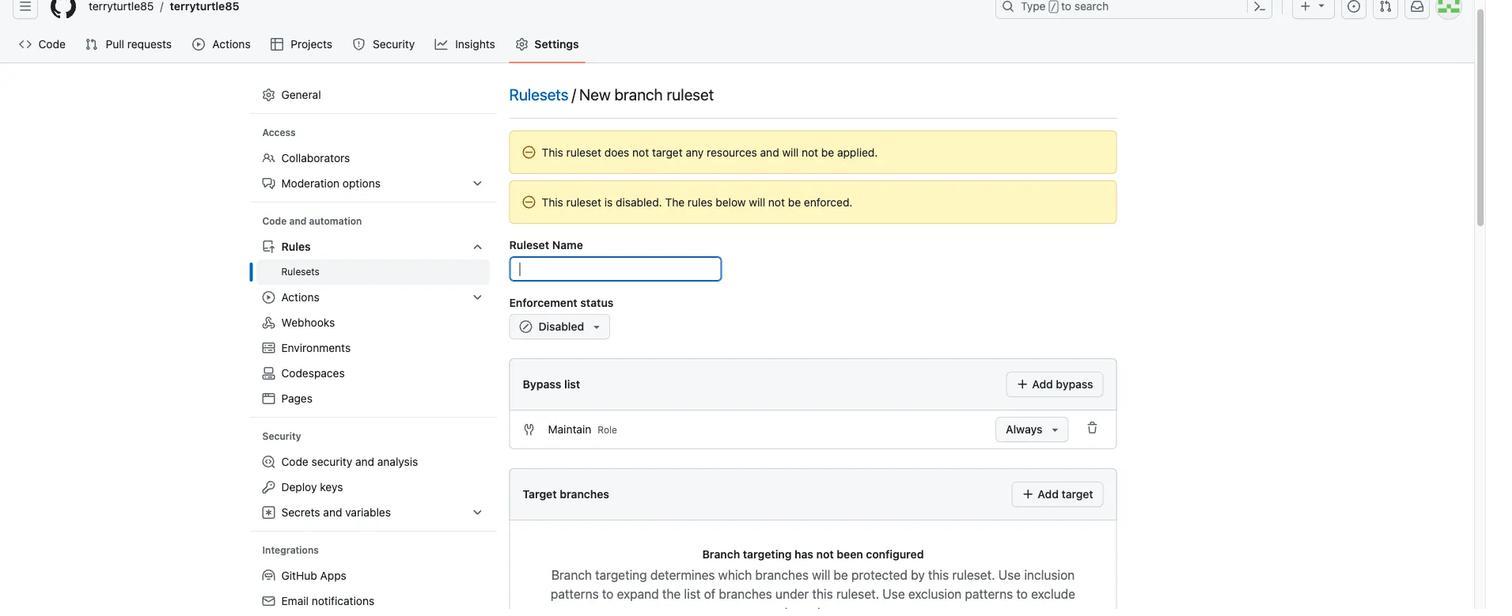 Task type: describe. For each thing, give the bounding box(es) containing it.
hubot image
[[262, 570, 275, 583]]

bypass list
[[523, 378, 580, 391]]

pull requests
[[106, 38, 172, 51]]

environments
[[281, 342, 351, 355]]

actions inside dropdown button
[[281, 291, 320, 304]]

branch targeting has not been configured
[[702, 548, 924, 561]]

github apps
[[281, 570, 346, 583]]

plus image for add target
[[1022, 489, 1035, 501]]

no entry image for this ruleset is disabled. the rules below will not be enforced.
[[523, 196, 535, 209]]

code and automation list
[[256, 235, 490, 412]]

and inside dropdown button
[[323, 506, 342, 520]]

sc 9kayk9 0 image
[[520, 321, 532, 334]]

0 vertical spatial list
[[564, 378, 580, 391]]

issue opened image
[[1348, 0, 1360, 13]]

/ for type
[[1051, 2, 1057, 13]]

collaborators
[[281, 152, 350, 165]]

webhook image
[[262, 317, 275, 330]]

command palette image
[[1254, 0, 1266, 13]]

options
[[343, 177, 381, 190]]

collaborators link
[[256, 146, 490, 171]]

server image
[[262, 342, 275, 355]]

disabled.
[[616, 196, 662, 209]]

name
[[552, 239, 583, 252]]

add for bypass
[[1032, 378, 1053, 391]]

security
[[311, 456, 352, 469]]

2 terryturtle85 link from the left
[[163, 0, 246, 19]]

bypass
[[1056, 378, 1093, 391]]

status
[[580, 296, 614, 309]]

git pull request image inside the pull requests link
[[85, 38, 98, 51]]

branch targeting determines which branches
[[551, 568, 809, 583]]

delete image
[[1086, 422, 1099, 435]]

deploy keys link
[[256, 475, 490, 501]]

been
[[837, 548, 863, 561]]

1 horizontal spatial will
[[782, 146, 799, 159]]

this ruleset does not target any resources and will not be applied.
[[542, 146, 878, 159]]

the
[[662, 587, 681, 602]]

branch for branch targeting determines which branches
[[551, 568, 592, 583]]

the
[[665, 196, 685, 209]]

rules
[[281, 241, 311, 254]]

people image
[[262, 152, 275, 165]]

codespaces image
[[262, 368, 275, 380]]

0 horizontal spatial this
[[812, 587, 833, 602]]

and right resources
[[760, 146, 779, 159]]

moderation options
[[281, 177, 381, 190]]

enforcement status
[[509, 296, 614, 309]]

and up rules on the left of the page
[[289, 216, 307, 227]]

0 horizontal spatial target
[[652, 146, 683, 159]]

maintain role
[[548, 423, 617, 436]]

mail image
[[262, 596, 275, 608]]

environments link
[[256, 336, 490, 361]]

does
[[604, 146, 629, 159]]

moderation
[[281, 177, 340, 190]]

pages link
[[256, 387, 490, 412]]

analysis
[[377, 456, 418, 469]]

will be protected by this ruleset. use inclusion patterns to expand the list of
[[551, 568, 1075, 602]]

1 vertical spatial security
[[262, 431, 301, 442]]

under
[[776, 587, 809, 602]]

be inside will be protected by this ruleset. use inclusion patterns to expand the list of
[[834, 568, 848, 583]]

2 terryturtle85 from the left
[[170, 0, 239, 13]]

codescan image
[[262, 456, 275, 469]]

access
[[262, 127, 296, 139]]

projects
[[291, 38, 332, 51]]

code and automation
[[262, 216, 362, 227]]

0 horizontal spatial actions
[[212, 38, 251, 51]]

deploy
[[281, 481, 317, 494]]

general
[[281, 89, 321, 102]]

target
[[523, 488, 557, 501]]

add bypass button
[[1006, 372, 1104, 398]]

pull requests link
[[79, 33, 180, 57]]

0 vertical spatial be
[[821, 146, 834, 159]]

security link
[[346, 33, 422, 57]]

add target button
[[1012, 482, 1104, 508]]

chevron down image
[[471, 241, 484, 254]]

github
[[281, 570, 317, 583]]

triangle down image for disabled popup button
[[591, 321, 603, 334]]

no entry image for this ruleset does not target any resources and will not be applied.
[[523, 146, 535, 159]]

codespaces link
[[256, 361, 490, 387]]

always
[[1006, 423, 1043, 436]]

codespaces
[[281, 367, 345, 380]]

code for code
[[38, 38, 66, 51]]

webhooks link
[[256, 311, 490, 336]]

code for code and automation
[[262, 216, 287, 227]]

branch
[[615, 85, 663, 104]]

rulesets for rulesets / new branch ruleset
[[509, 85, 569, 104]]

email notifications link
[[256, 589, 490, 609]]

by
[[911, 568, 925, 583]]

projects link
[[264, 33, 340, 57]]

2 patterns from the left
[[965, 587, 1013, 602]]

add target
[[1035, 488, 1093, 501]]

1 terryturtle85 link from the left
[[82, 0, 160, 19]]

exclusion
[[908, 587, 962, 602]]

integrations
[[262, 545, 319, 556]]

browser image
[[262, 393, 275, 406]]

new
[[579, 85, 611, 104]]

role
[[598, 425, 617, 436]]

1 vertical spatial be
[[788, 196, 801, 209]]

2 horizontal spatial triangle down image
[[1315, 0, 1328, 12]]

branches under this ruleset. use exclusion patterns to exclude
[[719, 587, 1076, 602]]

code security and analysis link
[[256, 450, 490, 475]]

homepage image
[[51, 0, 76, 19]]

type / to search
[[1021, 0, 1109, 13]]

email notifications
[[281, 595, 375, 608]]

ruleset for disabled.
[[566, 196, 601, 209]]

github apps link
[[256, 564, 490, 589]]

insights
[[455, 38, 495, 51]]

branch for branch targeting has not been configured
[[702, 548, 740, 561]]

1 vertical spatial use
[[883, 587, 905, 602]]

not right below
[[768, 196, 785, 209]]

keys
[[320, 481, 343, 494]]

code for code security and analysis
[[281, 456, 308, 469]]

target branches
[[523, 488, 609, 501]]

variables
[[345, 506, 391, 520]]

notifications image
[[1411, 0, 1424, 13]]

1 vertical spatial rulesets link
[[256, 260, 490, 285]]

not left 'applied.' at the top right of the page
[[802, 146, 818, 159]]

disabled
[[539, 321, 584, 334]]

requests
[[127, 38, 172, 51]]

pull
[[106, 38, 124, 51]]

secrets
[[281, 506, 320, 520]]



Task type: locate. For each thing, give the bounding box(es) containing it.
be down the been
[[834, 568, 848, 583]]

terryturtle85 up pull
[[89, 0, 154, 13]]

0 vertical spatial targeting
[[743, 548, 792, 561]]

type
[[1021, 0, 1046, 13]]

this ruleset is disabled. the rules below will not be enforced.
[[542, 196, 853, 209]]

list
[[82, 0, 986, 19]]

ruleset
[[667, 85, 714, 104], [566, 146, 601, 159], [566, 196, 601, 209]]

1 vertical spatial git pull request image
[[85, 38, 98, 51]]

inclusion
[[1024, 568, 1075, 583]]

/ for rulesets
[[572, 85, 576, 104]]

disabled button
[[509, 315, 610, 340]]

0 horizontal spatial terryturtle85 link
[[82, 0, 160, 19]]

git pull request image left pull
[[85, 38, 98, 51]]

will right below
[[749, 196, 765, 209]]

security right the shield image
[[373, 38, 415, 51]]

patterns left expand
[[551, 587, 599, 602]]

branches down which
[[719, 587, 772, 602]]

add inside button
[[1032, 378, 1053, 391]]

1 horizontal spatial git pull request image
[[1379, 0, 1392, 13]]

target left any
[[652, 146, 683, 159]]

patterns inside will be protected by this ruleset. use inclusion patterns to expand the list of
[[551, 587, 599, 602]]

be left 'applied.' at the top right of the page
[[821, 146, 834, 159]]

1 vertical spatial branch
[[551, 568, 592, 583]]

apps
[[320, 570, 346, 583]]

0 vertical spatial ruleset
[[667, 85, 714, 104]]

1 horizontal spatial to
[[1016, 587, 1028, 602]]

0 vertical spatial no entry image
[[523, 146, 535, 159]]

triangle down image inside always popup button
[[1049, 424, 1062, 436]]

triangle down image inside disabled popup button
[[591, 321, 603, 334]]

this up exclusion
[[928, 568, 949, 583]]

enforced.
[[804, 196, 853, 209]]

1 vertical spatial targeting
[[595, 568, 647, 583]]

list left of
[[684, 587, 701, 602]]

code link
[[13, 33, 72, 57]]

1 horizontal spatial patterns
[[965, 587, 1013, 602]]

and down keys
[[323, 506, 342, 520]]

bypass
[[523, 378, 561, 391]]

ruleset. up exclusion
[[952, 568, 995, 583]]

0 vertical spatial rulesets
[[509, 85, 569, 104]]

settings
[[535, 38, 579, 51]]

plus image inside add bypass button
[[1017, 379, 1029, 391]]

branch
[[702, 548, 740, 561], [551, 568, 592, 583]]

plus image up 'always'
[[1017, 379, 1029, 391]]

resources
[[707, 146, 757, 159]]

targeting
[[743, 548, 792, 561], [595, 568, 647, 583]]

0 horizontal spatial git pull request image
[[85, 38, 98, 51]]

0 horizontal spatial rulesets
[[281, 267, 320, 278]]

add for target
[[1038, 488, 1059, 501]]

1 vertical spatial branches
[[755, 568, 809, 583]]

branches up under
[[755, 568, 809, 583]]

0 horizontal spatial will
[[749, 196, 765, 209]]

1 vertical spatial add
[[1038, 488, 1059, 501]]

code up repo push "image"
[[262, 216, 287, 227]]

this inside will be protected by this ruleset. use inclusion patterns to expand the list of
[[928, 568, 949, 583]]

not right has
[[816, 548, 834, 561]]

plus image right command palette icon
[[1300, 0, 1312, 13]]

branches
[[560, 488, 609, 501], [755, 568, 809, 583], [719, 587, 772, 602]]

security
[[373, 38, 415, 51], [262, 431, 301, 442]]

2 no entry image from the top
[[523, 196, 535, 209]]

actions
[[212, 38, 251, 51], [281, 291, 320, 304]]

will inside will be protected by this ruleset. use inclusion patterns to expand the list of
[[812, 568, 830, 583]]

targeting left has
[[743, 548, 792, 561]]

actions button
[[256, 285, 490, 311]]

will down branch targeting has not been configured
[[812, 568, 830, 583]]

general link
[[256, 83, 490, 108]]

settings link
[[509, 33, 585, 57]]

1 vertical spatial plus image
[[1017, 379, 1029, 391]]

plus image for add bypass
[[1017, 379, 1029, 391]]

secrets and variables
[[281, 506, 391, 520]]

2 vertical spatial be
[[834, 568, 848, 583]]

1 horizontal spatial actions
[[281, 291, 320, 304]]

triangle down image left issue opened image
[[1315, 0, 1328, 12]]

1 horizontal spatial rulesets link
[[509, 83, 569, 106]]

0 horizontal spatial ruleset.
[[836, 587, 879, 602]]

triangle down image right 'always'
[[1049, 424, 1062, 436]]

1 vertical spatial this
[[812, 587, 833, 602]]

rules button
[[256, 235, 490, 260]]

target down 'delete' icon
[[1062, 488, 1093, 501]]

1 horizontal spatial target
[[1062, 488, 1093, 501]]

not right does
[[632, 146, 649, 159]]

1 horizontal spatial rulesets
[[509, 85, 569, 104]]

ruleset name
[[509, 239, 583, 252]]

security up the codescan image at left
[[262, 431, 301, 442]]

2 horizontal spatial will
[[812, 568, 830, 583]]

2 vertical spatial triangle down image
[[1049, 424, 1062, 436]]

git pull request image
[[1379, 0, 1392, 13], [85, 38, 98, 51]]

0 vertical spatial this
[[542, 146, 563, 159]]

terryturtle85 link up pull
[[82, 0, 160, 19]]

enforcement
[[509, 296, 578, 309]]

rulesets down rules on the left of the page
[[281, 267, 320, 278]]

this
[[542, 146, 563, 159], [542, 196, 563, 209]]

0 horizontal spatial list
[[564, 378, 580, 391]]

rulesets for rulesets
[[281, 267, 320, 278]]

protected
[[852, 568, 908, 583]]

0 vertical spatial this
[[928, 568, 949, 583]]

0 horizontal spatial security
[[262, 431, 301, 442]]

to left search
[[1061, 0, 1072, 13]]

deploy keys
[[281, 481, 343, 494]]

will right resources
[[782, 146, 799, 159]]

0 vertical spatial add
[[1032, 378, 1053, 391]]

rules list
[[256, 260, 490, 285]]

0 vertical spatial actions
[[212, 38, 251, 51]]

add down always popup button
[[1038, 488, 1059, 501]]

0 vertical spatial rulesets link
[[509, 83, 569, 106]]

0 vertical spatial /
[[1051, 2, 1057, 13]]

any
[[686, 146, 704, 159]]

terryturtle85
[[89, 0, 154, 13], [170, 0, 239, 13]]

list inside will be protected by this ruleset. use inclusion patterns to expand the list of
[[684, 587, 701, 602]]

/ left new
[[572, 85, 576, 104]]

ruleset. inside will be protected by this ruleset. use inclusion patterns to expand the list of
[[952, 568, 995, 583]]

play image
[[192, 38, 205, 51]]

use left inclusion
[[999, 568, 1021, 583]]

add inside popup button
[[1038, 488, 1059, 501]]

0 vertical spatial plus image
[[1300, 0, 1312, 13]]

this for this ruleset is disabled. the rules below will not be enforced.
[[542, 196, 563, 209]]

0 vertical spatial branches
[[560, 488, 609, 501]]

targeting for has
[[743, 548, 792, 561]]

terryturtle85 link up play image
[[163, 0, 246, 19]]

target inside add target popup button
[[1062, 488, 1093, 501]]

integrations list
[[256, 564, 490, 609]]

determines
[[650, 568, 715, 583]]

1 vertical spatial list
[[684, 587, 701, 602]]

be
[[821, 146, 834, 159], [788, 196, 801, 209], [834, 568, 848, 583]]

0 vertical spatial code
[[38, 38, 66, 51]]

ruleset left does
[[566, 146, 601, 159]]

patterns right exclusion
[[965, 587, 1013, 602]]

2 vertical spatial code
[[281, 456, 308, 469]]

rulesets link
[[509, 83, 569, 106], [256, 260, 490, 285]]

this for this ruleset does not target any resources and will not be applied.
[[542, 146, 563, 159]]

applied.
[[837, 146, 878, 159]]

0 horizontal spatial patterns
[[551, 587, 599, 602]]

rulesets down the settings link
[[509, 85, 569, 104]]

0 horizontal spatial terryturtle85
[[89, 0, 154, 13]]

list right bypass
[[564, 378, 580, 391]]

automation
[[309, 216, 362, 227]]

2 vertical spatial will
[[812, 568, 830, 583]]

insights link
[[429, 33, 503, 57]]

rulesets / new branch ruleset
[[509, 85, 714, 104]]

gear image
[[262, 89, 275, 102]]

this right under
[[812, 587, 833, 602]]

gear image
[[516, 38, 528, 51]]

use
[[999, 568, 1021, 583], [883, 587, 905, 602]]

pages
[[281, 393, 313, 406]]

terryturtle85 link
[[82, 0, 160, 19], [163, 0, 246, 19]]

0 horizontal spatial triangle down image
[[591, 321, 603, 334]]

1 vertical spatial this
[[542, 196, 563, 209]]

plus image
[[1300, 0, 1312, 13], [1017, 379, 1029, 391], [1022, 489, 1035, 501]]

actions link
[[186, 33, 258, 57]]

1 patterns from the left
[[551, 587, 599, 602]]

1 vertical spatial /
[[572, 85, 576, 104]]

and up deploy keys link
[[355, 456, 374, 469]]

1 this from the top
[[542, 146, 563, 159]]

below
[[716, 196, 746, 209]]

1 horizontal spatial list
[[684, 587, 701, 602]]

exclude
[[1031, 587, 1076, 602]]

0 vertical spatial security
[[373, 38, 415, 51]]

graph image
[[435, 38, 448, 51]]

is
[[604, 196, 613, 209]]

1 horizontal spatial targeting
[[743, 548, 792, 561]]

1 horizontal spatial terryturtle85
[[170, 0, 239, 13]]

sc 9kayk9 0 image
[[523, 424, 535, 436]]

rulesets link up webhooks link in the bottom left of the page
[[256, 260, 490, 285]]

and
[[760, 146, 779, 159], [289, 216, 307, 227], [355, 456, 374, 469], [323, 506, 342, 520]]

/
[[1051, 2, 1057, 13], [572, 85, 576, 104]]

1 horizontal spatial this
[[928, 568, 949, 583]]

plus image inside add target popup button
[[1022, 489, 1035, 501]]

0 horizontal spatial use
[[883, 587, 905, 602]]

1 vertical spatial target
[[1062, 488, 1093, 501]]

0 vertical spatial branch
[[702, 548, 740, 561]]

0 horizontal spatial to
[[602, 587, 614, 602]]

repo push image
[[262, 241, 275, 254]]

code inside security 'list'
[[281, 456, 308, 469]]

0 vertical spatial will
[[782, 146, 799, 159]]

1 vertical spatial ruleset.
[[836, 587, 879, 602]]

1 horizontal spatial /
[[1051, 2, 1057, 13]]

git pull request image right issue opened image
[[1379, 0, 1392, 13]]

triangle down image down status
[[591, 321, 603, 334]]

of
[[704, 587, 716, 602]]

targeting for determines
[[595, 568, 647, 583]]

to inside will be protected by this ruleset. use inclusion patterns to expand the list of
[[602, 587, 614, 602]]

list
[[564, 378, 580, 391], [684, 587, 701, 602]]

search
[[1075, 0, 1109, 13]]

triangle down image
[[1315, 0, 1328, 12], [591, 321, 603, 334], [1049, 424, 1062, 436]]

/ right type
[[1051, 2, 1057, 13]]

1 horizontal spatial use
[[999, 568, 1021, 583]]

0 vertical spatial target
[[652, 146, 683, 159]]

1 horizontal spatial triangle down image
[[1049, 424, 1062, 436]]

1 horizontal spatial branch
[[702, 548, 740, 561]]

moderation options button
[[256, 171, 490, 197]]

1 vertical spatial ruleset
[[566, 146, 601, 159]]

1 vertical spatial code
[[262, 216, 287, 227]]

use inside will be protected by this ruleset. use inclusion patterns to expand the list of
[[999, 568, 1021, 583]]

this
[[928, 568, 949, 583], [812, 587, 833, 602]]

add bypass
[[1029, 378, 1093, 391]]

1 horizontal spatial ruleset.
[[952, 568, 995, 583]]

Ruleset Name text field
[[510, 258, 721, 281]]

rulesets inside rulesets link
[[281, 267, 320, 278]]

this up ruleset name
[[542, 196, 563, 209]]

ruleset left is
[[566, 196, 601, 209]]

1 horizontal spatial security
[[373, 38, 415, 51]]

plus image down always popup button
[[1022, 489, 1035, 501]]

rulesets link down the settings link
[[509, 83, 569, 106]]

0 horizontal spatial branch
[[551, 568, 592, 583]]

triangle down image for always popup button
[[1049, 424, 1062, 436]]

to left expand
[[602, 587, 614, 602]]

2 vertical spatial branches
[[719, 587, 772, 602]]

0 horizontal spatial /
[[572, 85, 576, 104]]

no entry image
[[523, 146, 535, 159], [523, 196, 535, 209]]

terryturtle85 up play image
[[170, 0, 239, 13]]

security list
[[256, 450, 490, 526]]

which
[[718, 568, 752, 583]]

this left does
[[542, 146, 563, 159]]

use down protected
[[883, 587, 905, 602]]

code up deploy
[[281, 456, 308, 469]]

ruleset. down protected
[[836, 587, 879, 602]]

1 vertical spatial will
[[749, 196, 765, 209]]

actions right play image
[[212, 38, 251, 51]]

code image
[[19, 38, 32, 51]]

0 vertical spatial git pull request image
[[1379, 0, 1392, 13]]

2 horizontal spatial to
[[1061, 0, 1072, 13]]

rulesets
[[509, 85, 569, 104], [281, 267, 320, 278]]

list containing terryturtle85
[[82, 0, 986, 19]]

1 terryturtle85 from the left
[[89, 0, 154, 13]]

ruleset for not
[[566, 146, 601, 159]]

notifications
[[312, 595, 375, 608]]

0 vertical spatial triangle down image
[[1315, 0, 1328, 12]]

add
[[1032, 378, 1053, 391], [1038, 488, 1059, 501]]

1 vertical spatial no entry image
[[523, 196, 535, 209]]

0 vertical spatial ruleset.
[[952, 568, 995, 583]]

2 this from the top
[[542, 196, 563, 209]]

has
[[795, 548, 814, 561]]

access list
[[256, 146, 490, 197]]

2 vertical spatial ruleset
[[566, 196, 601, 209]]

1 no entry image from the top
[[523, 146, 535, 159]]

webhooks
[[281, 317, 335, 330]]

targeting up expand
[[595, 568, 647, 583]]

table image
[[271, 38, 283, 51]]

key image
[[262, 482, 275, 494]]

code right the code image
[[38, 38, 66, 51]]

branches right target
[[560, 488, 609, 501]]

1 vertical spatial rulesets
[[281, 267, 320, 278]]

1 vertical spatial triangle down image
[[591, 321, 603, 334]]

secrets and variables button
[[256, 501, 490, 526]]

0 horizontal spatial rulesets link
[[256, 260, 490, 285]]

ruleset
[[509, 239, 549, 252]]

actions up webhooks
[[281, 291, 320, 304]]

code security and analysis
[[281, 456, 418, 469]]

shield image
[[353, 38, 365, 51]]

be left 'enforced.' on the top right of page
[[788, 196, 801, 209]]

to left exclude
[[1016, 587, 1028, 602]]

/ inside 'type / to search'
[[1051, 2, 1057, 13]]

2 vertical spatial plus image
[[1022, 489, 1035, 501]]

expand
[[617, 587, 659, 602]]

add left the bypass at the right
[[1032, 378, 1053, 391]]

1 horizontal spatial terryturtle85 link
[[163, 0, 246, 19]]

ruleset right branch
[[667, 85, 714, 104]]

patterns
[[551, 587, 599, 602], [965, 587, 1013, 602]]

1 vertical spatial actions
[[281, 291, 320, 304]]

0 vertical spatial use
[[999, 568, 1021, 583]]

0 horizontal spatial targeting
[[595, 568, 647, 583]]



Task type: vqa. For each thing, say whether or not it's contained in the screenshot.
globe icon
no



